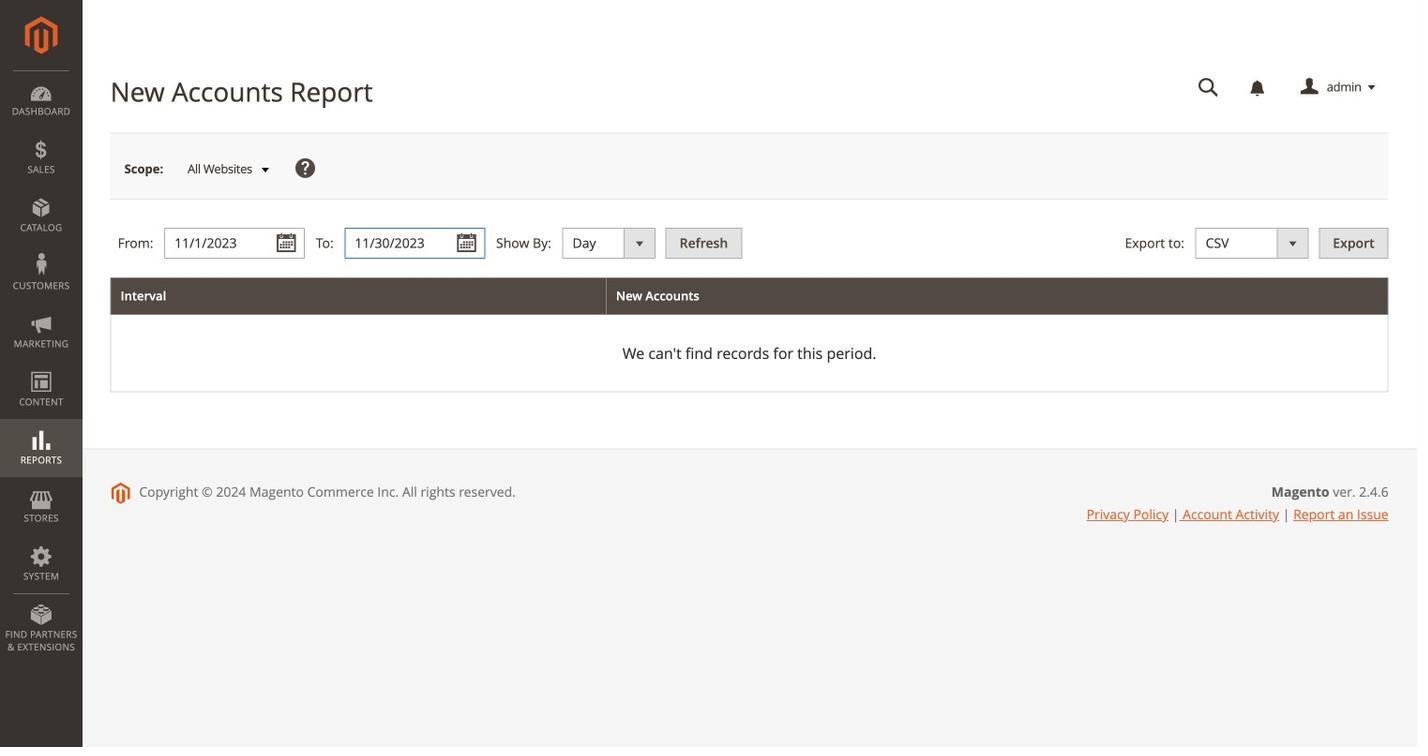 Task type: describe. For each thing, give the bounding box(es) containing it.
magento admin panel image
[[25, 16, 58, 54]]



Task type: locate. For each thing, give the bounding box(es) containing it.
None text field
[[1185, 71, 1232, 104]]

None text field
[[164, 228, 305, 259], [345, 228, 485, 259], [164, 228, 305, 259], [345, 228, 485, 259]]

menu bar
[[0, 70, 83, 663]]



